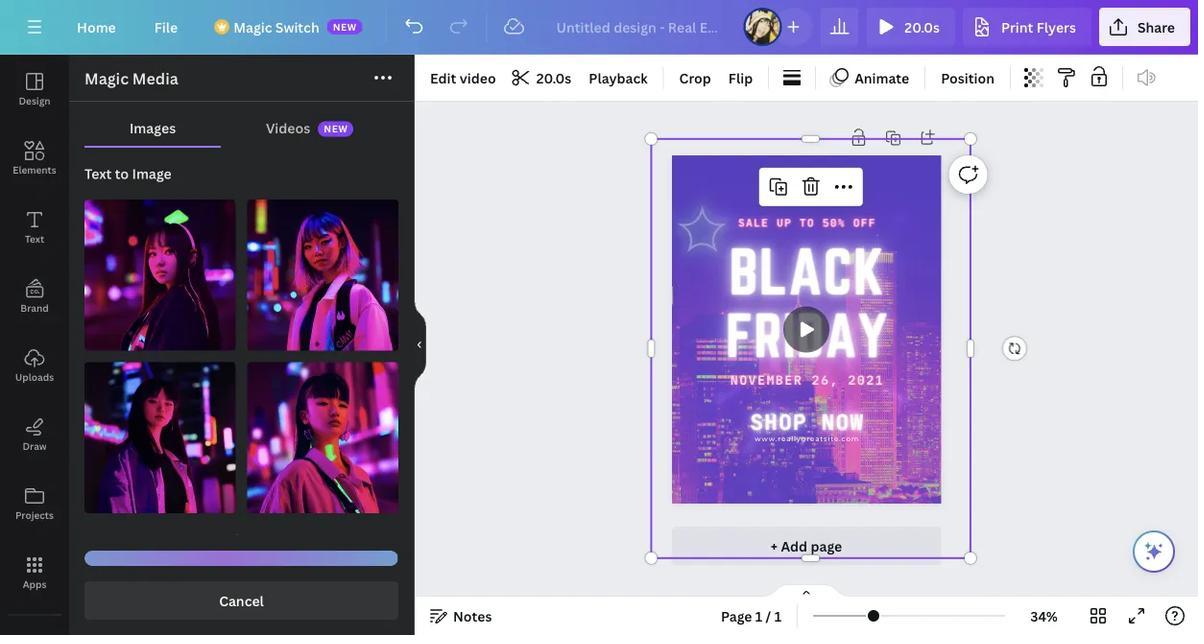 Task type: describe. For each thing, give the bounding box(es) containing it.
brand
[[20, 302, 49, 315]]

crop button
[[672, 62, 719, 93]]

elements button
[[0, 124, 69, 193]]

animate
[[855, 69, 910, 87]]

black
[[729, 237, 885, 307]]

brand button
[[0, 262, 69, 331]]

34%
[[1031, 607, 1058, 626]]

draw
[[22, 440, 47, 453]]

text to image
[[85, 165, 172, 183]]

generate again button
[[85, 519, 399, 557]]

magic media
[[85, 68, 178, 89]]

design button
[[0, 55, 69, 124]]

file button
[[139, 8, 193, 46]]

position button
[[934, 62, 1003, 93]]

uploads
[[15, 371, 54, 384]]

file
[[154, 18, 178, 36]]

image
[[132, 165, 172, 183]]

up
[[777, 216, 792, 229]]

26,
[[812, 373, 839, 388]]

side panel tab list
[[0, 55, 69, 636]]

canva assistant image
[[1143, 541, 1166, 564]]

page
[[811, 537, 842, 556]]

new inside main menu bar
[[333, 20, 357, 33]]

text for text to image
[[85, 165, 112, 183]]

sale
[[738, 216, 769, 229]]

edit video
[[430, 69, 496, 87]]

projects button
[[0, 470, 69, 539]]

draw button
[[0, 400, 69, 470]]

home
[[77, 18, 116, 36]]

2 1 from the left
[[775, 607, 782, 626]]

elements
[[13, 163, 56, 176]]

edit video button
[[423, 62, 504, 93]]

page 1 / 1
[[721, 607, 782, 626]]

off
[[853, 216, 876, 229]]

again
[[267, 529, 302, 547]]

apps button
[[0, 539, 69, 608]]

share
[[1138, 18, 1175, 36]]

november 26, 2021
[[730, 373, 884, 388]]

magic for magic switch
[[234, 18, 272, 36]]

/
[[766, 607, 771, 626]]

1 horizontal spatial to
[[800, 216, 815, 229]]

notes
[[453, 607, 492, 626]]

images
[[130, 119, 176, 137]]

audio image
[[0, 623, 69, 636]]

flyers
[[1037, 18, 1076, 36]]

print flyers
[[1002, 18, 1076, 36]]



Task type: vqa. For each thing, say whether or not it's contained in the screenshot.
left a
no



Task type: locate. For each thing, give the bounding box(es) containing it.
add
[[781, 537, 808, 556]]

magic inside main menu bar
[[234, 18, 272, 36]]

video
[[460, 69, 496, 87]]

20.0s for 20.0s button within the main menu bar
[[905, 18, 940, 36]]

1 vertical spatial new
[[324, 123, 348, 136]]

0 horizontal spatial 1
[[756, 607, 763, 626]]

page
[[721, 607, 752, 626]]

1 right /
[[775, 607, 782, 626]]

text button
[[0, 193, 69, 262]]

images button
[[85, 109, 221, 146]]

0 horizontal spatial text
[[25, 232, 44, 245]]

now
[[822, 409, 864, 435]]

magic switch
[[234, 18, 319, 36]]

0 vertical spatial magic
[[234, 18, 272, 36]]

to left image
[[115, 165, 129, 183]]

neon city girl image
[[85, 200, 236, 351], [247, 200, 399, 351], [85, 363, 236, 514], [247, 363, 399, 514]]

20.0s button
[[867, 8, 956, 46], [506, 62, 579, 93]]

show pages image
[[761, 584, 853, 599]]

share button
[[1099, 8, 1191, 46]]

home link
[[61, 8, 131, 46]]

friday
[[726, 303, 889, 368]]

1 vertical spatial 20.0s button
[[506, 62, 579, 93]]

Design title text field
[[541, 8, 736, 46]]

1 left /
[[756, 607, 763, 626]]

text
[[85, 165, 112, 183], [25, 232, 44, 245]]

text for text
[[25, 232, 44, 245]]

1 horizontal spatial 20.0s button
[[867, 8, 956, 46]]

20.0s button up animate
[[867, 8, 956, 46]]

switch
[[275, 18, 319, 36]]

to
[[115, 165, 129, 183], [800, 216, 815, 229]]

videos
[[266, 119, 310, 137]]

20.0s for the bottom 20.0s button
[[537, 69, 572, 87]]

www.reallygreatsite.com
[[755, 435, 859, 443]]

20.0s left playback popup button
[[537, 69, 572, 87]]

20.0s inside main menu bar
[[905, 18, 940, 36]]

1 1 from the left
[[756, 607, 763, 626]]

design
[[19, 94, 50, 107]]

print flyers button
[[963, 8, 1092, 46]]

edit
[[430, 69, 457, 87]]

magic for magic media
[[85, 68, 129, 89]]

0 vertical spatial 20.0s
[[905, 18, 940, 36]]

generate again
[[204, 529, 302, 547]]

uploads button
[[0, 331, 69, 400]]

magic
[[234, 18, 272, 36], [85, 68, 129, 89]]

shop
[[750, 409, 807, 435]]

+
[[771, 537, 778, 556]]

0 horizontal spatial 20.0s
[[537, 69, 572, 87]]

playback button
[[581, 62, 656, 93]]

animate button
[[824, 62, 917, 93]]

to right up
[[800, 216, 815, 229]]

0 vertical spatial 20.0s button
[[867, 8, 956, 46]]

go back
[[215, 575, 268, 593]]

50%
[[823, 216, 846, 229]]

0 horizontal spatial to
[[115, 165, 129, 183]]

notes button
[[423, 601, 500, 632]]

20.0s up animate
[[905, 18, 940, 36]]

position
[[941, 69, 995, 87]]

flip button
[[721, 62, 761, 93]]

generate
[[204, 529, 264, 547]]

0 horizontal spatial 20.0s button
[[506, 62, 579, 93]]

back
[[237, 575, 268, 593]]

november
[[730, 373, 803, 388]]

text up brand button
[[25, 232, 44, 245]]

main menu bar
[[0, 0, 1198, 55]]

+ add page
[[771, 537, 842, 556]]

1 vertical spatial text
[[25, 232, 44, 245]]

0 vertical spatial new
[[333, 20, 357, 33]]

1 horizontal spatial text
[[85, 165, 112, 183]]

hide image
[[414, 299, 426, 391]]

magic left switch
[[234, 18, 272, 36]]

1 horizontal spatial magic
[[234, 18, 272, 36]]

0 vertical spatial to
[[115, 165, 129, 183]]

print
[[1002, 18, 1034, 36]]

+ add page button
[[672, 527, 941, 566]]

new right switch
[[333, 20, 357, 33]]

projects
[[15, 509, 54, 522]]

go back button
[[85, 565, 399, 603]]

1 vertical spatial to
[[800, 216, 815, 229]]

text inside text button
[[25, 232, 44, 245]]

1 horizontal spatial 20.0s
[[905, 18, 940, 36]]

1
[[756, 607, 763, 626], [775, 607, 782, 626]]

go
[[215, 575, 234, 593]]

new
[[333, 20, 357, 33], [324, 123, 348, 136]]

media
[[132, 68, 178, 89]]

20.0s button inside main menu bar
[[867, 8, 956, 46]]

apps
[[23, 578, 46, 591]]

1 horizontal spatial 1
[[775, 607, 782, 626]]

20.0s button right video
[[506, 62, 579, 93]]

1 vertical spatial magic
[[85, 68, 129, 89]]

0 vertical spatial text
[[85, 165, 112, 183]]

1 vertical spatial 20.0s
[[537, 69, 572, 87]]

crop
[[680, 69, 711, 87]]

20.0s
[[905, 18, 940, 36], [537, 69, 572, 87]]

2021
[[848, 373, 884, 388]]

0 horizontal spatial magic
[[85, 68, 129, 89]]

magic left media
[[85, 68, 129, 89]]

text left image
[[85, 165, 112, 183]]

flip
[[729, 69, 753, 87]]

34% button
[[1013, 601, 1076, 632]]

shop now
[[750, 409, 864, 435]]

sale up to 50% off
[[738, 216, 876, 229]]

new right videos
[[324, 123, 348, 136]]

playback
[[589, 69, 648, 87]]



